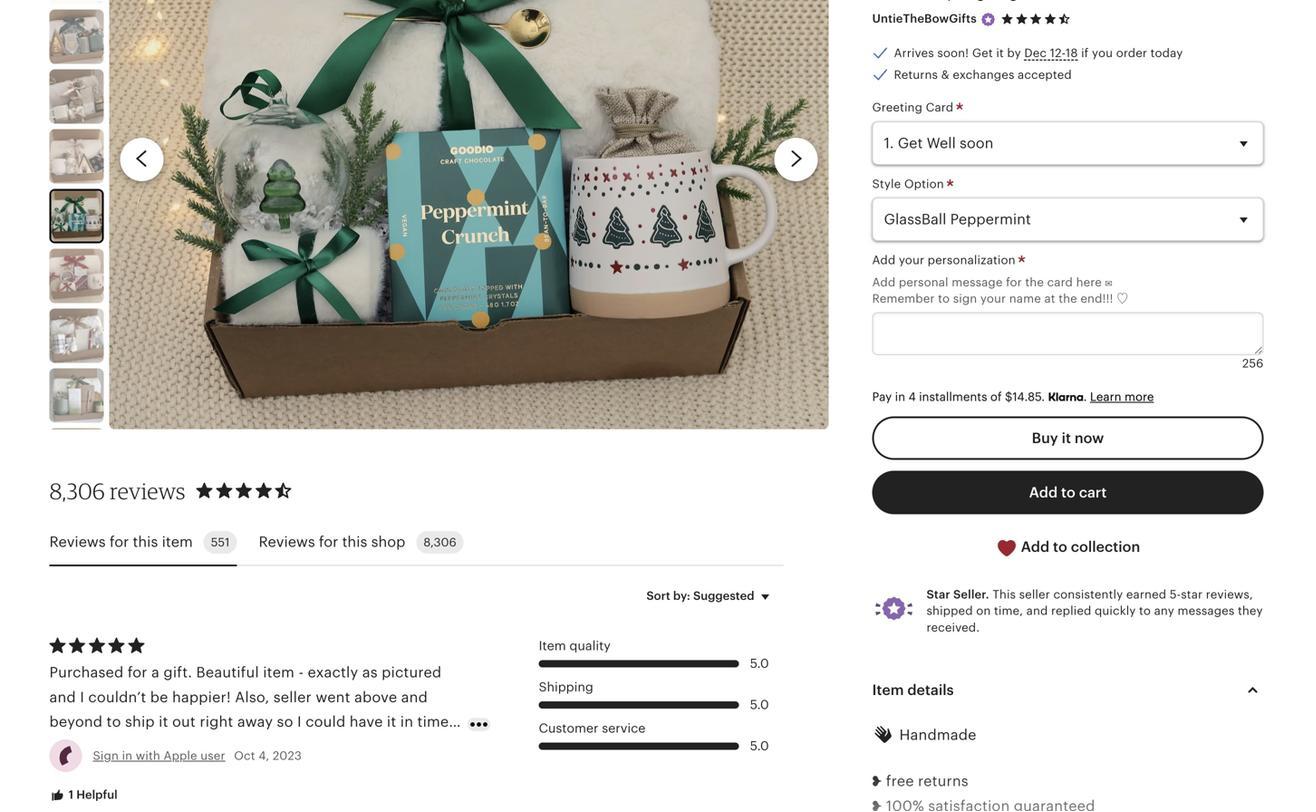 Task type: locate. For each thing, give the bounding box(es) containing it.
reviews for this shop
[[259, 534, 405, 550]]

to inside this seller consistently earned 5-star reviews, shipped on time, and replied quickly to any messages they received.
[[1139, 604, 1151, 618]]

item details
[[872, 682, 954, 698]]

this left shop
[[342, 534, 367, 550]]

in right co-
[[122, 749, 133, 763]]

for down 8,306 reviews
[[110, 534, 129, 550]]

couldn't
[[88, 689, 146, 705]]

1 horizontal spatial reviews
[[259, 534, 315, 550]]

greeting
[[872, 101, 923, 114]]

0 vertical spatial seller
[[1019, 588, 1050, 601]]

0 horizontal spatial seller
[[274, 689, 312, 705]]

1 horizontal spatial seller
[[1019, 588, 1050, 601]]

1 horizontal spatial 8,306
[[424, 536, 457, 549]]

♡
[[1117, 292, 1129, 305]]

star_seller image
[[981, 11, 997, 28]]

returns & exchanges accepted
[[894, 68, 1072, 82]]

this
[[133, 534, 158, 550], [342, 534, 367, 550]]

installments
[[919, 390, 988, 404]]

your up "personal" at the top right of page
[[899, 253, 925, 267]]

if
[[1081, 46, 1089, 60]]

holiday gift box christmas gift basket hygge gift sending a xmascracker blanket image
[[49, 249, 104, 303]]

8,306 for 8,306 reviews
[[49, 478, 105, 504]]

time
[[417, 714, 449, 730]]

in inside pay in 4 installments of $14.85. klarna . learn more
[[895, 390, 906, 404]]

1 5.0 from the top
[[750, 657, 769, 671]]

3 5.0 from the top
[[750, 739, 769, 753]]

1 horizontal spatial this
[[342, 534, 367, 550]]

to inside add to collection "button"
[[1053, 539, 1068, 555]]

256
[[1243, 357, 1264, 370]]

time,
[[994, 604, 1023, 618]]

for up name
[[1006, 275, 1022, 289]]

and up the beyond
[[49, 689, 76, 705]]

holiday gift box christmas gift basket hygge gift sending a boho beige xmas image
[[49, 69, 104, 124]]

sign
[[93, 749, 119, 763]]

i right so
[[297, 714, 302, 730]]

to left sign
[[938, 292, 950, 305]]

out
[[172, 714, 196, 730]]

you
[[1092, 46, 1113, 60]]

to down couldn't
[[107, 714, 121, 730]]

your down message at the top of the page
[[981, 292, 1006, 305]]

earned
[[1127, 588, 1167, 601]]

1 horizontal spatial your
[[981, 292, 1006, 305]]

highly
[[227, 763, 271, 779]]

dec
[[1025, 46, 1047, 60]]

the
[[1026, 275, 1044, 289], [1059, 292, 1078, 305]]

1 helpful
[[66, 788, 118, 802]]

1 horizontal spatial in
[[400, 714, 413, 730]]

it right have
[[387, 714, 396, 730]]

8,306 right shop
[[424, 536, 457, 549]]

5.0
[[750, 657, 769, 671], [750, 698, 769, 712], [750, 739, 769, 753]]

item left -
[[263, 665, 295, 681]]

in up ordering
[[400, 714, 413, 730]]

holiday gift box christmas gift basket hygge gift sending a image 2 image
[[49, 0, 104, 4]]

i left will
[[242, 738, 247, 755]]

seller right this
[[1019, 588, 1050, 601]]

ordering
[[377, 738, 438, 755]]

it left by
[[996, 46, 1004, 60]]

in
[[895, 390, 906, 404], [400, 714, 413, 730], [122, 749, 133, 763]]

1 reviews from the left
[[49, 534, 106, 550]]

add inside button
[[1029, 485, 1058, 501]]

$14.85.
[[1005, 390, 1045, 404]]

0 horizontal spatial reviews
[[49, 534, 106, 550]]

1 vertical spatial seller
[[274, 689, 312, 705]]

sign in with apple user oct 4, 2023
[[93, 749, 302, 763]]

remember
[[872, 292, 935, 305]]

your
[[899, 253, 925, 267], [981, 292, 1006, 305]]

4
[[909, 390, 916, 404]]

exchanges
[[953, 68, 1015, 82]]

reviews
[[49, 534, 106, 550], [259, 534, 315, 550]]

5.0 for quality
[[750, 657, 769, 671]]

them
[[87, 763, 123, 779]]

2 vertical spatial in
[[122, 749, 133, 763]]

2 horizontal spatial i
[[297, 714, 302, 730]]

quality
[[570, 639, 611, 653]]

item left 551
[[162, 534, 193, 550]]

1 horizontal spatial item
[[872, 682, 904, 698]]

my
[[73, 738, 95, 755]]

style option
[[872, 177, 948, 191]]

add to collection button
[[872, 525, 1264, 570]]

ship
[[125, 714, 155, 730]]

handmade
[[900, 727, 977, 743]]

1 vertical spatial the
[[1059, 292, 1078, 305]]

0 vertical spatial 5.0
[[750, 657, 769, 671]]

4,
[[259, 749, 270, 763]]

1 vertical spatial i
[[297, 714, 302, 730]]

for left a
[[128, 665, 147, 681]]

8,306
[[49, 478, 105, 504], [424, 536, 457, 549]]

any
[[1155, 604, 1175, 618]]

1 vertical spatial 5.0
[[750, 698, 769, 712]]

2 this from the left
[[342, 534, 367, 550]]

1 horizontal spatial the
[[1059, 292, 1078, 305]]

2 horizontal spatial and
[[1027, 604, 1048, 618]]

0 horizontal spatial item
[[539, 639, 566, 653]]

the right "at"
[[1059, 292, 1078, 305]]

0 vertical spatial item
[[162, 534, 193, 550]]

sort by: suggested
[[647, 589, 755, 603]]

to down earned
[[1139, 604, 1151, 618]]

oct
[[234, 749, 255, 763]]

add to cart
[[1029, 485, 1107, 501]]

0 horizontal spatial 8,306
[[49, 478, 105, 504]]

and right time,
[[1027, 604, 1048, 618]]

item left details
[[872, 682, 904, 698]]

holiday gift box christmas gift basket hygge gift sending a nordichouse truffles image
[[49, 129, 104, 183]]

0 horizontal spatial the
[[1026, 275, 1044, 289]]

add inside "add personal message for the card here ✉ remember to sign your name at the end!!! ♡"
[[872, 275, 896, 289]]

Add your personalization text field
[[872, 312, 1264, 355]]

again.
[[127, 763, 171, 779]]

add inside "button"
[[1021, 539, 1050, 555]]

2 reviews from the left
[[259, 534, 315, 550]]

tab list
[[49, 520, 784, 566]]

0 vertical spatial i
[[80, 689, 84, 705]]

could
[[306, 714, 346, 730]]

collection
[[1071, 539, 1141, 555]]

1 vertical spatial your
[[981, 292, 1006, 305]]

1 vertical spatial 8,306
[[424, 536, 457, 549]]

to inside "add personal message for the card here ✉ remember to sign your name at the end!!! ♡"
[[938, 292, 950, 305]]

item quality
[[539, 639, 611, 653]]

name
[[1010, 292, 1041, 305]]

reviews right 551
[[259, 534, 315, 550]]

be down a
[[150, 689, 168, 705]]

holiday gift box christmas gift basket hygge gift sending a greenribmuglebelge image
[[49, 368, 104, 423]]

0 horizontal spatial in
[[122, 749, 133, 763]]

8,306 inside tab list
[[424, 536, 457, 549]]

seller
[[1019, 588, 1050, 601], [274, 689, 312, 705]]

8,306 up reviews for this item
[[49, 478, 105, 504]]

highly,
[[175, 763, 223, 779]]

1 vertical spatial be
[[355, 738, 373, 755]]

to left collection
[[1053, 539, 1068, 555]]

soon! get
[[938, 46, 993, 60]]

0 vertical spatial 8,306
[[49, 478, 105, 504]]

❥
[[872, 773, 882, 790]]

0 vertical spatial be
[[150, 689, 168, 705]]

and down pictured
[[401, 689, 428, 705]]

for left shop
[[319, 534, 338, 550]]

above
[[354, 689, 397, 705]]

1 horizontal spatial i
[[242, 738, 247, 755]]

message
[[952, 275, 1003, 289]]

be down have
[[355, 738, 373, 755]]

workers
[[121, 738, 177, 755]]

pay
[[872, 390, 892, 404]]

replied
[[1052, 604, 1092, 618]]

0 horizontal spatial this
[[133, 534, 158, 550]]

.
[[1084, 390, 1087, 404]]

item left quality
[[539, 639, 566, 653]]

1 vertical spatial item
[[263, 665, 295, 681]]

1 vertical spatial in
[[400, 714, 413, 730]]

holiday gift box christmas gift basket hygge gift sending a xmasblanket image
[[49, 428, 104, 482]]

option
[[904, 177, 944, 191]]

and inside this seller consistently earned 5-star reviews, shipped on time, and replied quickly to any messages they received.
[[1027, 604, 1048, 618]]

today
[[1151, 46, 1183, 60]]

for for purchased for a gift.  beautiful item - exactly as pictured and i couldn't be happier!  also, seller went above and beyond to ship  it out right away so i could have it in time for my co-workers last day. i will absolutely be ordering from them again. highly, highly recommend!
[[128, 665, 147, 681]]

purchased
[[49, 665, 124, 681]]

buy
[[1032, 430, 1059, 447]]

item inside dropdown button
[[872, 682, 904, 698]]

holiday gift box christmas gift basket hygge gift sending a glassball peppermint image
[[109, 0, 829, 429], [51, 191, 102, 241]]

reviews down 8,306 reviews
[[49, 534, 106, 550]]

apple
[[164, 749, 197, 763]]

beyond
[[49, 714, 103, 730]]

absolutely
[[278, 738, 351, 755]]

reviews for this item
[[49, 534, 193, 550]]

1 horizontal spatial be
[[355, 738, 373, 755]]

1 horizontal spatial and
[[401, 689, 428, 705]]

item for item details
[[872, 682, 904, 698]]

add
[[872, 253, 896, 267], [872, 275, 896, 289], [1029, 485, 1058, 501], [1021, 539, 1050, 555]]

to left cart
[[1061, 485, 1076, 501]]

messages
[[1178, 604, 1235, 618]]

i down purchased
[[80, 689, 84, 705]]

0 horizontal spatial and
[[49, 689, 76, 705]]

seller up so
[[274, 689, 312, 705]]

1 helpful button
[[36, 779, 131, 811]]

pay in 4 installments of $14.85. klarna . learn more
[[872, 390, 1154, 404]]

add for add personal message for the card here ✉ remember to sign your name at the end!!! ♡
[[872, 275, 896, 289]]

0 vertical spatial in
[[895, 390, 906, 404]]

your inside "add personal message for the card here ✉ remember to sign your name at the end!!! ♡"
[[981, 292, 1006, 305]]

0 horizontal spatial i
[[80, 689, 84, 705]]

0 vertical spatial your
[[899, 253, 925, 267]]

this down reviews
[[133, 534, 158, 550]]

this for item
[[133, 534, 158, 550]]

5-
[[1170, 588, 1181, 601]]

quickly
[[1095, 604, 1136, 618]]

1 vertical spatial item
[[872, 682, 904, 698]]

buy it now
[[1032, 430, 1104, 447]]

in for 4,
[[122, 749, 133, 763]]

2 horizontal spatial in
[[895, 390, 906, 404]]

1 this from the left
[[133, 534, 158, 550]]

0 horizontal spatial be
[[150, 689, 168, 705]]

received.
[[927, 621, 980, 634]]

it right the buy
[[1062, 430, 1071, 447]]

0 horizontal spatial item
[[162, 534, 193, 550]]

for for reviews for this item
[[110, 534, 129, 550]]

add personal message for the card here ✉ remember to sign your name at the end!!! ♡
[[872, 275, 1129, 305]]

and for i
[[49, 689, 76, 705]]

recommend!
[[275, 763, 365, 779]]

2 vertical spatial 5.0
[[750, 739, 769, 753]]

the up name
[[1026, 275, 1044, 289]]

to inside purchased for a gift.  beautiful item - exactly as pictured and i couldn't be happier!  also, seller went above and beyond to ship  it out right away so i could have it in time for my co-workers last day. i will absolutely be ordering from them again. highly, highly recommend!
[[107, 714, 121, 730]]

in left 4
[[895, 390, 906, 404]]

item
[[539, 639, 566, 653], [872, 682, 904, 698]]

0 vertical spatial item
[[539, 639, 566, 653]]

it
[[996, 46, 1004, 60], [1062, 430, 1071, 447], [159, 714, 168, 730], [387, 714, 396, 730]]

end!!!
[[1081, 292, 1114, 305]]

1 horizontal spatial item
[[263, 665, 295, 681]]

2 vertical spatial i
[[242, 738, 247, 755]]



Task type: describe. For each thing, give the bounding box(es) containing it.
a
[[151, 665, 160, 681]]

arrives
[[894, 46, 934, 60]]

add your personalization
[[872, 253, 1019, 267]]

helpful
[[76, 788, 118, 802]]

exactly
[[308, 665, 358, 681]]

pictured
[[382, 665, 442, 681]]

star
[[1181, 588, 1203, 601]]

at
[[1045, 292, 1056, 305]]

buy it now button
[[872, 417, 1264, 460]]

sort by: suggested button
[[633, 577, 790, 615]]

0 vertical spatial the
[[1026, 275, 1044, 289]]

from
[[49, 763, 83, 779]]

sign
[[953, 292, 977, 305]]

away
[[237, 714, 273, 730]]

customer
[[539, 721, 599, 736]]

reviews for reviews for this shop
[[259, 534, 315, 550]]

accepted
[[1018, 68, 1072, 82]]

service
[[602, 721, 646, 736]]

user
[[201, 749, 225, 763]]

arrives soon! get it by dec 12-18 if you order today
[[894, 46, 1183, 60]]

add for add to collection
[[1021, 539, 1050, 555]]

551
[[211, 536, 230, 549]]

seller inside this seller consistently earned 5-star reviews, shipped on time, and replied quickly to any messages they received.
[[1019, 588, 1050, 601]]

klarna
[[1048, 390, 1084, 404]]

card
[[1048, 275, 1073, 289]]

it left the "out"
[[159, 714, 168, 730]]

holiday gift box christmas gift basket hygge gift sending a fancyplaidmug image
[[49, 308, 104, 363]]

0 horizontal spatial holiday gift box christmas gift basket hygge gift sending a glassball peppermint image
[[51, 191, 102, 241]]

now
[[1075, 430, 1104, 447]]

reviews for reviews for this item
[[49, 534, 106, 550]]

✉
[[1105, 275, 1113, 289]]

with
[[136, 749, 160, 763]]

8,306 for 8,306
[[424, 536, 457, 549]]

item for item quality
[[539, 639, 566, 653]]

in for klarna
[[895, 390, 906, 404]]

star seller.
[[927, 588, 990, 601]]

for inside "add personal message for the card here ✉ remember to sign your name at the end!!! ♡"
[[1006, 275, 1022, 289]]

shop
[[371, 534, 405, 550]]

suggested
[[693, 589, 755, 603]]

item inside purchased for a gift.  beautiful item - exactly as pictured and i couldn't be happier!  also, seller went above and beyond to ship  it out right away so i could have it in time for my co-workers last day. i will absolutely be ordering from them again. highly, highly recommend!
[[263, 665, 295, 681]]

more
[[1125, 390, 1154, 404]]

style
[[872, 177, 901, 191]]

here
[[1076, 275, 1102, 289]]

untiethebowgifts link
[[872, 12, 977, 26]]

12-
[[1050, 46, 1066, 60]]

shipped
[[927, 604, 973, 618]]

1 horizontal spatial holiday gift box christmas gift basket hygge gift sending a glassball peppermint image
[[109, 0, 829, 429]]

returns
[[918, 773, 969, 790]]

reviews,
[[1206, 588, 1254, 601]]

seller inside purchased for a gift.  beautiful item - exactly as pictured and i couldn't be happier!  also, seller went above and beyond to ship  it out right away so i could have it in time for my co-workers last day. i will absolutely be ordering from them again. highly, highly recommend!
[[274, 689, 312, 705]]

went
[[316, 689, 350, 705]]

learn
[[1090, 390, 1122, 404]]

this for shop
[[342, 534, 367, 550]]

they
[[1238, 604, 1263, 618]]

have
[[350, 714, 383, 730]]

for for reviews for this shop
[[319, 534, 338, 550]]

personal
[[899, 275, 949, 289]]

tab list containing reviews for this item
[[49, 520, 784, 566]]

18
[[1066, 46, 1078, 60]]

happier!
[[172, 689, 231, 705]]

1
[[69, 788, 74, 802]]

in inside purchased for a gift.  beautiful item - exactly as pictured and i couldn't be happier!  also, seller went above and beyond to ship  it out right away so i could have it in time for my co-workers last day. i will absolutely be ordering from them again. highly, highly recommend!
[[400, 714, 413, 730]]

personalization
[[928, 253, 1016, 267]]

gift.
[[164, 665, 192, 681]]

for left "my"
[[49, 738, 69, 755]]

untiethebowgifts
[[872, 12, 977, 26]]

co-
[[98, 738, 121, 755]]

add for add your personalization
[[872, 253, 896, 267]]

consistently
[[1054, 588, 1123, 601]]

2 5.0 from the top
[[750, 698, 769, 712]]

5.0 for service
[[750, 739, 769, 753]]

free
[[886, 773, 914, 790]]

card
[[926, 101, 954, 114]]

by:
[[673, 589, 691, 603]]

right
[[200, 714, 233, 730]]

it inside "button"
[[1062, 430, 1071, 447]]

holiday gift box christmas gift basket hygge gift sending a ledtree greenmug image
[[49, 9, 104, 64]]

0 horizontal spatial your
[[899, 253, 925, 267]]

add to cart button
[[872, 471, 1264, 515]]

so
[[277, 714, 293, 730]]

also,
[[235, 689, 270, 705]]

beautiful
[[196, 665, 259, 681]]

sort
[[647, 589, 671, 603]]

shipping
[[539, 680, 594, 694]]

❥ free returns
[[872, 773, 969, 790]]

and for replied
[[1027, 604, 1048, 618]]

as
[[362, 665, 378, 681]]

to inside add to cart button
[[1061, 485, 1076, 501]]

&
[[941, 68, 950, 82]]

add for add to cart
[[1029, 485, 1058, 501]]

of
[[991, 390, 1002, 404]]

seller.
[[954, 588, 990, 601]]

item details button
[[856, 669, 1280, 712]]



Task type: vqa. For each thing, say whether or not it's contained in the screenshot.
in corresponding to 4,
yes



